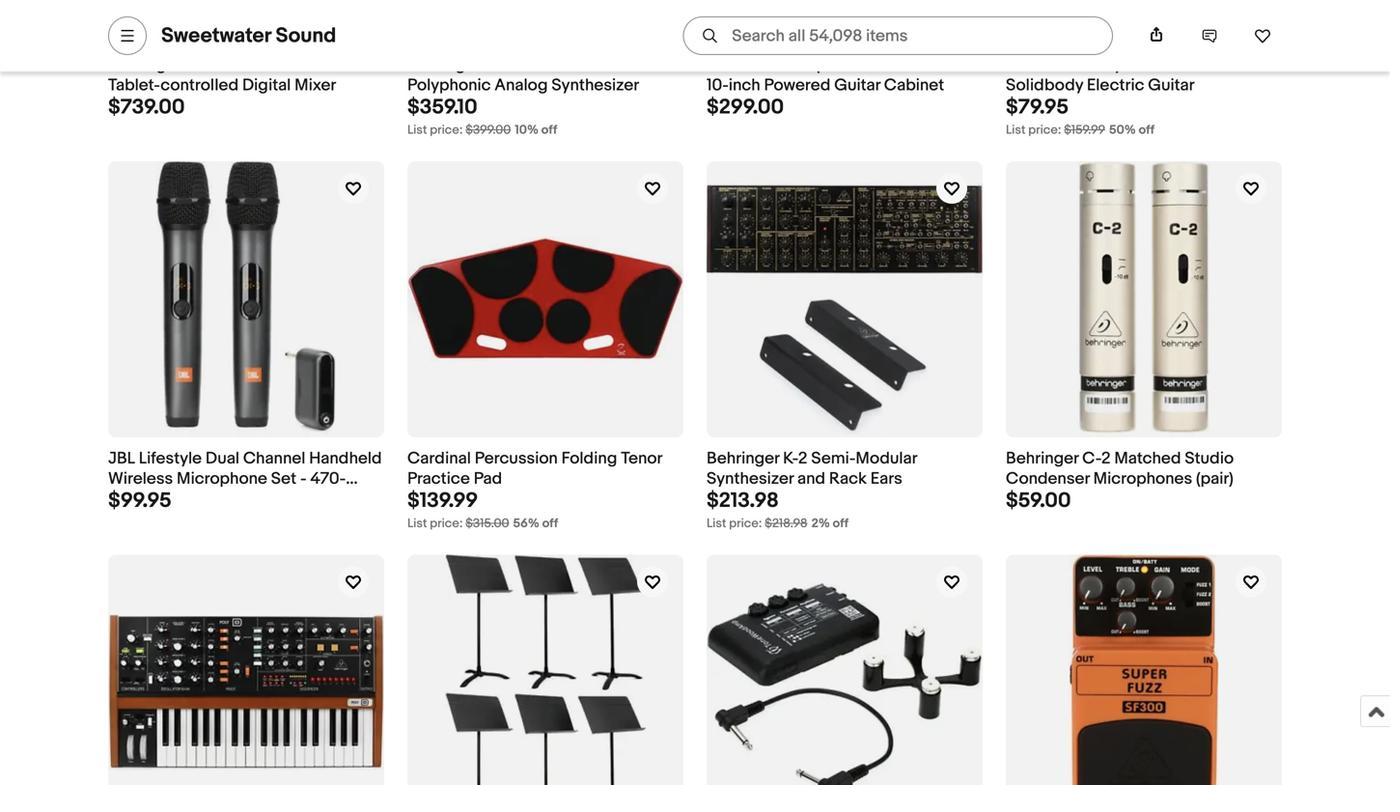 Task type: vqa. For each thing, say whether or not it's contained in the screenshot.
3rd Free 1-2 day shipping text field from left
no



Task type: describe. For each thing, give the bounding box(es) containing it.
save this seller sweetwatersound image
[[1254, 27, 1272, 44]]

behringer k-2 semi-modular synthesizer and rack ears
[[707, 449, 917, 489]]

behringer for behringer k-2 semi-modular synthesizer and rack ears
[[707, 449, 780, 469]]

tonewoodamp solo for electro-acoustic guitars : quick view image
[[707, 583, 983, 785]]

modular
[[856, 449, 917, 469]]

off for $139.99
[[542, 516, 558, 531]]

off for $213.98
[[833, 516, 849, 531]]

behringer c-2 matched studio condenser microphones (pair) : quick view image
[[1078, 161, 1210, 437]]

digital
[[242, 75, 291, 95]]

list for $213.98
[[707, 516, 727, 531]]

$359.10 list price: $399.00 10% off
[[407, 95, 557, 138]]

sweetwater sound
[[161, 23, 336, 48]]

tablet-
[[108, 75, 161, 95]]

$159.99
[[1064, 123, 1106, 138]]

50%
[[1109, 123, 1136, 138]]

ears
[[871, 469, 903, 489]]

behringer poly d polyphonic analog synthesizer : quick view image
[[108, 615, 384, 771]]

sweetwater sound link
[[161, 23, 336, 48]]

inch
[[729, 75, 761, 95]]

behringer for behringer c-2 matched studio condenser microphones (pair)
[[1006, 449, 1079, 469]]

jbl lifestyle dual channel handheld wireless microphone set - 470- 960mhz
[[108, 449, 382, 509]]

$299.00
[[707, 95, 784, 120]]

cardinal
[[407, 449, 471, 469]]

grid
[[770, 55, 803, 75]]

practice
[[407, 469, 470, 489]]

sweetwater
[[161, 23, 271, 48]]

powered
[[764, 75, 831, 95]]

controlled
[[161, 75, 239, 95]]

rack
[[829, 469, 867, 489]]

price: for $79.95
[[1029, 123, 1062, 138]]

$59.00
[[1006, 488, 1071, 513]]

$213.98 list price: $218.98 2% off
[[707, 488, 849, 531]]

economy
[[1052, 55, 1122, 75]]

gator economy wood case - solidbody electric guitar button
[[1006, 55, 1282, 96]]

spark
[[807, 55, 850, 75]]

gator economy wood case - solidbody electric guitar
[[1006, 55, 1224, 95]]

$79.95 list price: $159.99 50% off
[[1006, 95, 1155, 138]]

microphone
[[177, 469, 267, 489]]

handheld
[[309, 449, 382, 469]]

$399.00
[[466, 123, 511, 138]]

2 for k-
[[798, 449, 808, 469]]

wireless
[[108, 469, 173, 489]]

list for $359.10
[[407, 123, 427, 138]]

set
[[271, 469, 297, 489]]

list for $139.99
[[407, 516, 427, 531]]

off for $79.95
[[1139, 123, 1155, 138]]

sound
[[276, 23, 336, 48]]

lifestyle
[[139, 449, 202, 469]]

channel
[[243, 449, 305, 469]]

$315.00
[[466, 516, 509, 531]]

matched
[[1115, 449, 1181, 469]]

behringer c-2 matched studio condenser microphones (pair) button
[[1006, 449, 1282, 489]]

synthesizer inside behringer k-2 semi-modular synthesizer and rack ears
[[707, 469, 794, 489]]

56%
[[513, 516, 540, 531]]

cardinal percussion folding tenor practice pad
[[407, 449, 662, 489]]

studio
[[1185, 449, 1234, 469]]

analog
[[495, 75, 548, 95]]

- inside jbl lifestyle dual channel handheld wireless microphone set - 470- 960mhz
[[300, 469, 307, 489]]

c-
[[1083, 449, 1102, 469]]

positive grid spark cab 140-watt 1 x 10-inch powered guitar cabinet
[[707, 55, 975, 95]]

list for $79.95
[[1006, 123, 1026, 138]]

$139.99 list price: $315.00 56% off
[[407, 488, 558, 531]]

electric
[[1087, 75, 1145, 95]]

condenser
[[1006, 469, 1090, 489]]

960mhz
[[108, 489, 171, 509]]

wood
[[1126, 55, 1171, 75]]

cab
[[854, 55, 886, 75]]

tenor
[[621, 449, 662, 469]]

$213.98
[[707, 488, 779, 513]]

price: for $139.99
[[430, 516, 463, 531]]

price: for $213.98
[[729, 516, 762, 531]]

800
[[516, 55, 546, 75]]

manhasset model 48 symphony music stand 6-pack - black : quick view image
[[445, 555, 646, 785]]



Task type: locate. For each thing, give the bounding box(es) containing it.
$739.00
[[108, 95, 185, 120]]

off inside $139.99 list price: $315.00 56% off
[[542, 516, 558, 531]]

mixer
[[295, 75, 336, 95]]

price:
[[430, 123, 463, 138], [1029, 123, 1062, 138], [430, 516, 463, 531], [729, 516, 762, 531]]

Search all 54,098 items field
[[683, 16, 1113, 55]]

synthesizer up the $218.98
[[707, 469, 794, 489]]

behringer pro-800 8-voice polyphonic analog synthesizer button
[[407, 55, 684, 96]]

2 for c-
[[1102, 449, 1111, 469]]

$218.98
[[765, 516, 808, 531]]

list inside $359.10 list price: $399.00 10% off
[[407, 123, 427, 138]]

off right 10% at the top left of page
[[541, 123, 557, 138]]

1 horizontal spatial synthesizer
[[707, 469, 794, 489]]

0 vertical spatial synthesizer
[[552, 75, 639, 95]]

off right the 2%
[[833, 516, 849, 531]]

pro-
[[484, 55, 516, 75]]

off for $359.10
[[541, 123, 557, 138]]

$359.10
[[407, 95, 478, 120]]

semi-
[[811, 449, 856, 469]]

list down "$359.10"
[[407, 123, 427, 138]]

list inside $213.98 list price: $218.98 2% off
[[707, 516, 727, 531]]

price: for $359.10
[[430, 123, 463, 138]]

behringer x air xr18 18-channel tablet-controlled digital mixer
[[108, 55, 346, 95]]

1 vertical spatial -
[[300, 469, 307, 489]]

2 inside behringer k-2 semi-modular synthesizer and rack ears
[[798, 449, 808, 469]]

1 guitar from the left
[[834, 75, 881, 95]]

x
[[967, 55, 975, 75]]

10-
[[707, 75, 729, 95]]

behringer inside the behringer c-2 matched studio condenser microphones (pair)
[[1006, 449, 1079, 469]]

behringer up "$59.00"
[[1006, 449, 1079, 469]]

gator
[[1006, 55, 1049, 75]]

list inside $139.99 list price: $315.00 56% off
[[407, 516, 427, 531]]

behringer sf300 super fuzz pedal : quick view image
[[1069, 555, 1219, 785]]

behringer inside behringer k-2 semi-modular synthesizer and rack ears
[[707, 449, 780, 469]]

xr18
[[224, 55, 261, 75]]

jbl
[[108, 449, 135, 469]]

dual
[[206, 449, 240, 469]]

behringer up "$359.10"
[[407, 55, 480, 75]]

voice
[[566, 55, 607, 75]]

list inside $79.95 list price: $159.99 50% off
[[1006, 123, 1026, 138]]

positive grid spark cab 140-watt 1 x 10-inch powered guitar cabinet : quick view image
[[728, 0, 962, 44]]

2 left matched
[[1102, 449, 1111, 469]]

behringer for behringer x air xr18 18-channel tablet-controlled digital mixer
[[108, 55, 181, 75]]

- inside gator economy wood case - solidbody electric guitar
[[1218, 55, 1224, 75]]

off
[[541, 123, 557, 138], [1139, 123, 1155, 138], [542, 516, 558, 531], [833, 516, 849, 531]]

microphones
[[1094, 469, 1193, 489]]

case
[[1175, 55, 1214, 75]]

pad
[[474, 469, 502, 489]]

behringer for behringer pro-800 8-voice polyphonic analog synthesizer
[[407, 55, 480, 75]]

behringer c-2 matched studio condenser microphones (pair)
[[1006, 449, 1234, 489]]

list down $79.95
[[1006, 123, 1026, 138]]

2 inside the behringer c-2 matched studio condenser microphones (pair)
[[1102, 449, 1111, 469]]

- right case
[[1218, 55, 1224, 75]]

list down $213.98
[[707, 516, 727, 531]]

price: inside $139.99 list price: $315.00 56% off
[[430, 516, 463, 531]]

0 horizontal spatial synthesizer
[[552, 75, 639, 95]]

470-
[[310, 469, 346, 489]]

off inside $79.95 list price: $159.99 50% off
[[1139, 123, 1155, 138]]

1
[[958, 55, 963, 75]]

2 left the semi-
[[798, 449, 808, 469]]

140-
[[889, 55, 922, 75]]

behringer k-2 semi-modular synthesizer and rack ears button
[[707, 449, 983, 489]]

0 horizontal spatial guitar
[[834, 75, 881, 95]]

8-
[[550, 55, 566, 75]]

price: inside $213.98 list price: $218.98 2% off
[[729, 516, 762, 531]]

solidbody
[[1006, 75, 1083, 95]]

2%
[[812, 516, 830, 531]]

list down '$139.99' on the bottom left
[[407, 516, 427, 531]]

x
[[185, 55, 196, 75]]

guitar left 140-
[[834, 75, 881, 95]]

guitar inside positive grid spark cab 140-watt 1 x 10-inch powered guitar cabinet
[[834, 75, 881, 95]]

behringer pro-800 8-voice polyphonic analog synthesizer
[[407, 55, 639, 95]]

10%
[[515, 123, 539, 138]]

1 vertical spatial synthesizer
[[707, 469, 794, 489]]

price: down $213.98
[[729, 516, 762, 531]]

0 vertical spatial -
[[1218, 55, 1224, 75]]

behringer up $213.98
[[707, 449, 780, 469]]

and
[[798, 469, 826, 489]]

2 guitar from the left
[[1148, 75, 1195, 95]]

18-
[[265, 55, 286, 75]]

price: inside $79.95 list price: $159.99 50% off
[[1029, 123, 1062, 138]]

behringer k-2 semi-modular synthesizer and rack ears : quick view image
[[707, 161, 983, 437]]

off inside $213.98 list price: $218.98 2% off
[[833, 516, 849, 531]]

guitar right electric
[[1148, 75, 1195, 95]]

off right 50%
[[1139, 123, 1155, 138]]

(pair)
[[1196, 469, 1234, 489]]

cabinet
[[884, 75, 944, 95]]

folding
[[562, 449, 617, 469]]

list
[[407, 123, 427, 138], [1006, 123, 1026, 138], [407, 516, 427, 531], [707, 516, 727, 531]]

polyphonic
[[407, 75, 491, 95]]

2 2 from the left
[[1102, 449, 1111, 469]]

watt
[[922, 55, 954, 75]]

1 horizontal spatial 2
[[1102, 449, 1111, 469]]

guitar
[[834, 75, 881, 95], [1148, 75, 1195, 95]]

air
[[200, 55, 220, 75]]

behringer up $739.00 at the top
[[108, 55, 181, 75]]

behringer x air xr18 18-channel tablet-controlled digital mixer button
[[108, 55, 384, 96]]

channel
[[286, 55, 346, 75]]

positive grid spark cab 140-watt 1 x 10-inch powered guitar cabinet button
[[707, 55, 983, 96]]

synthesizer
[[552, 75, 639, 95], [707, 469, 794, 489]]

off right 56%
[[542, 516, 558, 531]]

positive
[[707, 55, 766, 75]]

$99.95
[[108, 488, 172, 513]]

1 horizontal spatial guitar
[[1148, 75, 1195, 95]]

cardinal percussion folding tenor practice pad button
[[407, 449, 684, 489]]

off inside $359.10 list price: $399.00 10% off
[[541, 123, 557, 138]]

jbl lifestyle dual channel handheld wireless microphone set - 470- 960mhz button
[[108, 449, 384, 509]]

synthesizer right the 800
[[552, 75, 639, 95]]

price: down '$139.99' on the bottom left
[[430, 516, 463, 531]]

k-
[[783, 449, 798, 469]]

price: down "$359.10"
[[430, 123, 463, 138]]

percussion
[[475, 449, 558, 469]]

1 horizontal spatial -
[[1218, 55, 1224, 75]]

jbl lifestyle dual channel handheld wireless microphone set - 470-960mhz : quick view image
[[156, 161, 336, 437]]

behringer
[[108, 55, 181, 75], [407, 55, 480, 75], [707, 449, 780, 469], [1006, 449, 1079, 469]]

0 horizontal spatial 2
[[798, 449, 808, 469]]

-
[[1218, 55, 1224, 75], [300, 469, 307, 489]]

1 2 from the left
[[798, 449, 808, 469]]

- right set
[[300, 469, 307, 489]]

$79.95
[[1006, 95, 1069, 120]]

behringer inside behringer x air xr18 18-channel tablet-controlled digital mixer
[[108, 55, 181, 75]]

behringer inside "behringer pro-800 8-voice polyphonic analog synthesizer"
[[407, 55, 480, 75]]

$139.99
[[407, 488, 478, 513]]

price: down $79.95
[[1029, 123, 1062, 138]]

0 horizontal spatial -
[[300, 469, 307, 489]]

cardinal percussion folding tenor practice pad : quick view image
[[407, 236, 684, 362]]

guitar inside gator economy wood case - solidbody electric guitar
[[1148, 75, 1195, 95]]

synthesizer inside "behringer pro-800 8-voice polyphonic analog synthesizer"
[[552, 75, 639, 95]]

price: inside $359.10 list price: $399.00 10% off
[[430, 123, 463, 138]]



